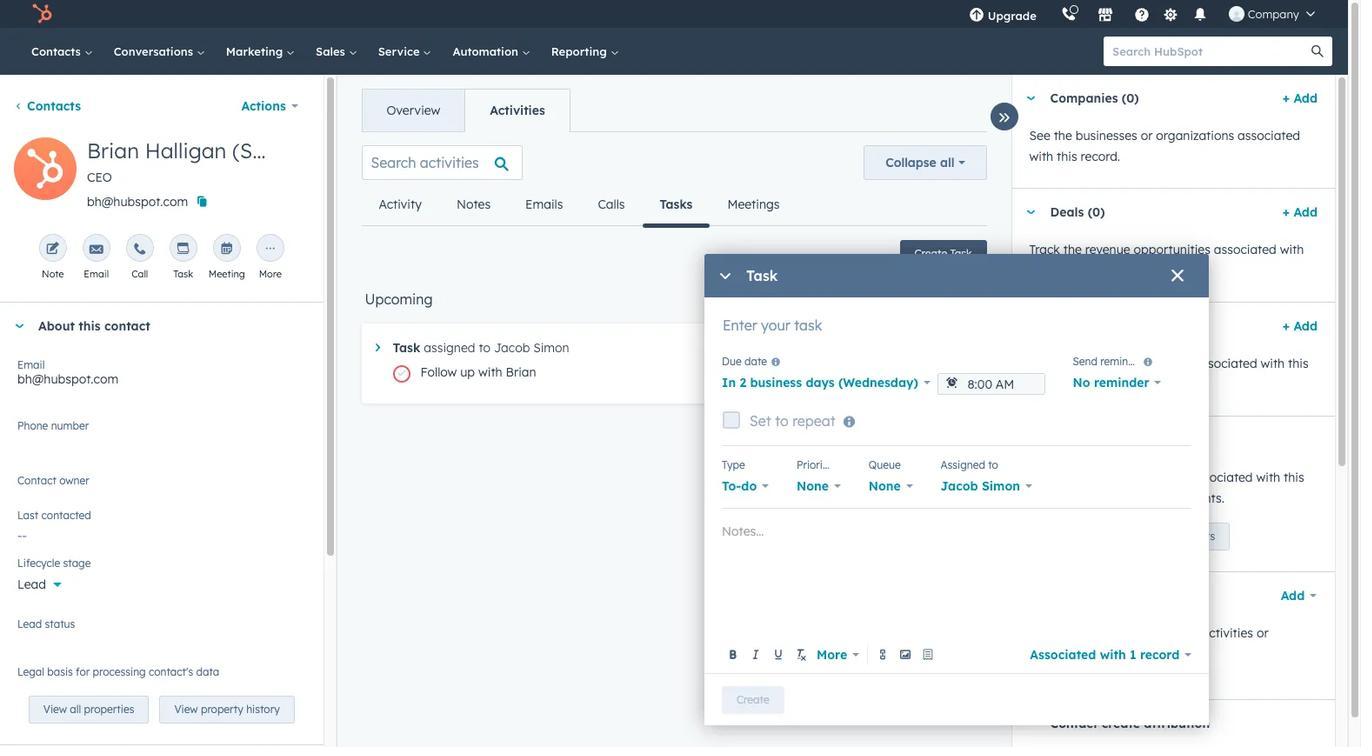 Task type: describe. For each thing, give the bounding box(es) containing it.
Search activities search field
[[362, 145, 522, 180]]

task left assigned
[[393, 340, 421, 356]]

contacts inside contacts link
[[31, 44, 84, 58]]

contact create attribution button
[[1012, 700, 1318, 747]]

1
[[1130, 647, 1137, 663]]

payments.
[[1165, 491, 1225, 506]]

search image
[[1312, 45, 1324, 57]]

last contacted
[[17, 509, 91, 522]]

collect
[[1030, 470, 1068, 485]]

up for set
[[1151, 530, 1164, 543]]

navigation containing overview
[[362, 89, 570, 132]]

view property history link
[[160, 696, 295, 724]]

lead status
[[17, 618, 75, 631]]

help button
[[1127, 0, 1157, 28]]

assigned
[[424, 340, 475, 356]]

Title text field
[[722, 315, 1192, 350]]

meetings button
[[710, 184, 797, 225]]

this inside see the files attached to your activities or uploaded to this record.
[[1103, 646, 1123, 662]]

task assigned to jacob simon
[[393, 340, 570, 356]]

0 vertical spatial bh@hubspot.com
[[87, 194, 188, 210]]

service link
[[368, 28, 442, 75]]

due
[[722, 355, 742, 368]]

send
[[1073, 355, 1098, 368]]

task right minimize dialog image
[[746, 267, 778, 285]]

jacob inside upcoming feed
[[494, 340, 530, 356]]

files
[[1076, 626, 1099, 641]]

stage
[[63, 557, 91, 570]]

+ add for with
[[1283, 204, 1318, 220]]

help image
[[1134, 8, 1150, 23]]

record
[[1141, 647, 1180, 663]]

history
[[246, 703, 280, 716]]

settings image
[[1163, 7, 1179, 23]]

contact create attribution
[[1051, 716, 1210, 732]]

record. inside see the files attached to your activities or uploaded to this record.
[[1126, 646, 1166, 662]]

payments inside collect and track payments associated with this contact using hubspot payments.
[[1130, 470, 1187, 485]]

email for email
[[84, 268, 109, 280]]

customer
[[1086, 356, 1139, 372]]

deals (0)
[[1051, 204, 1105, 220]]

notifications image
[[1193, 8, 1208, 23]]

payments inside set up payments link
[[1167, 530, 1216, 543]]

view property history
[[174, 703, 280, 716]]

no reminder button
[[1073, 371, 1162, 395]]

associated for payments
[[1191, 470, 1253, 485]]

actions
[[241, 98, 286, 114]]

reminder for no reminder
[[1094, 375, 1150, 391]]

task down task image
[[173, 268, 193, 280]]

your
[[1173, 626, 1199, 641]]

associated with 1 record button
[[1030, 643, 1192, 667]]

brian inside brian halligan (sample contact) ceo
[[87, 137, 139, 164]]

jacob simon button
[[941, 474, 1032, 499]]

+ add button for track the revenue opportunities associated with this record.
[[1283, 202, 1318, 223]]

3 + add button from the top
[[1283, 316, 1318, 337]]

and
[[1072, 470, 1094, 485]]

0 vertical spatial contacts link
[[21, 28, 103, 75]]

phone number
[[17, 419, 89, 432]]

contact for contact create attribution
[[1051, 716, 1098, 732]]

search button
[[1303, 37, 1333, 66]]

do
[[742, 479, 757, 494]]

calls button
[[581, 184, 643, 225]]

with inside upcoming feed
[[478, 365, 503, 380]]

sales link
[[305, 28, 368, 75]]

conversations
[[114, 44, 196, 58]]

upcoming feed
[[348, 131, 1001, 425]]

contact for contact owner no owner
[[17, 474, 56, 487]]

menu containing company
[[957, 0, 1328, 28]]

Phone number text field
[[17, 417, 306, 452]]

no owner button
[[17, 472, 306, 500]]

reminder for send reminder
[[1101, 355, 1145, 368]]

follow up with brian
[[421, 365, 536, 380]]

caret image inside the deals (0) dropdown button
[[1026, 210, 1037, 214]]

to-do button
[[722, 474, 769, 499]]

add for + add button for see the businesses or organizations associated with this record.
[[1294, 90, 1318, 106]]

tasks
[[660, 197, 693, 212]]

see for see the files attached to your activities or uploaded to this record.
[[1030, 626, 1051, 641]]

+ add for associated
[[1283, 90, 1318, 106]]

set to repeat
[[750, 412, 836, 430]]

legal basis for processing contact's data
[[17, 666, 220, 679]]

all for collapse
[[940, 155, 955, 171]]

jacob simon
[[941, 479, 1021, 494]]

activities
[[1202, 626, 1254, 641]]

calls
[[598, 197, 625, 212]]

about
[[38, 318, 75, 334]]

this inside track the customer requests associated with this record.
[[1289, 356, 1309, 372]]

payments (0) button
[[1012, 417, 1311, 464]]

record. inside track the customer requests associated with this record.
[[1030, 377, 1069, 392]]

more inside popup button
[[817, 647, 848, 663]]

more button
[[813, 643, 863, 667]]

with inside track the revenue opportunities associated with this record.
[[1280, 242, 1305, 258]]

track for track the customer requests associated with this record.
[[1030, 356, 1060, 372]]

close dialog image
[[1171, 270, 1185, 284]]

set for set up payments
[[1132, 530, 1148, 543]]

date
[[745, 355, 767, 368]]

email for email bh@hubspot.com
[[17, 358, 45, 372]]

view for view property history
[[174, 703, 198, 716]]

assigned
[[941, 459, 986, 472]]

days
[[806, 375, 835, 391]]

this inside see the businesses or organizations associated with this record.
[[1057, 149, 1078, 164]]

no reminder
[[1073, 375, 1150, 391]]

due date
[[722, 355, 767, 368]]

queue
[[869, 459, 901, 472]]

to up record
[[1158, 626, 1170, 641]]

associated
[[1030, 647, 1097, 663]]

the for files
[[1054, 626, 1073, 641]]

the for businesses
[[1054, 128, 1073, 144]]

jacob simon image
[[1229, 6, 1245, 22]]

follow
[[421, 365, 457, 380]]

for
[[76, 666, 90, 679]]

marketplaces image
[[1098, 8, 1113, 23]]

caret image for companies (0)
[[1026, 96, 1037, 100]]

owner up last contacted
[[38, 481, 73, 497]]

notes
[[457, 197, 491, 212]]

set up payments link
[[1117, 523, 1230, 551]]

none for queue
[[869, 479, 901, 494]]

add for third + add button from the top
[[1294, 318, 1318, 334]]

emails button
[[508, 184, 581, 225]]

using
[[1077, 491, 1108, 506]]

this inside track the revenue opportunities associated with this record.
[[1030, 263, 1050, 278]]

2
[[740, 375, 747, 391]]

contact's
[[149, 666, 193, 679]]

note
[[42, 268, 64, 280]]

organizations
[[1157, 128, 1235, 144]]

properties
[[84, 703, 134, 716]]

conversations link
[[103, 28, 216, 75]]

to inside upcoming feed
[[479, 340, 491, 356]]

priority
[[797, 459, 833, 472]]

deals
[[1051, 204, 1084, 220]]

none for priority
[[797, 479, 829, 494]]

caret image for contact create attribution
[[1026, 722, 1037, 726]]

track the customer requests associated with this record.
[[1030, 356, 1309, 392]]

track the revenue opportunities associated with this record.
[[1030, 242, 1305, 278]]

1 vertical spatial contacts link
[[14, 98, 81, 114]]

associated for opportunities
[[1214, 242, 1277, 258]]

none button for priority
[[797, 474, 841, 499]]

payments (0)
[[1051, 432, 1132, 448]]

tasks button
[[643, 184, 710, 228]]

overview
[[387, 103, 440, 118]]

with inside track the customer requests associated with this record.
[[1261, 356, 1285, 372]]

last
[[17, 509, 38, 522]]

attached
[[1102, 626, 1154, 641]]

the for revenue
[[1064, 242, 1082, 258]]

track
[[1097, 470, 1127, 485]]

(0) for deals (0)
[[1088, 204, 1105, 220]]

in 2 business days (wednesday)
[[722, 375, 919, 391]]

3 + from the top
[[1283, 318, 1290, 334]]

phone
[[17, 419, 48, 432]]

about this contact
[[38, 318, 150, 334]]

record. inside track the revenue opportunities associated with this record.
[[1054, 263, 1093, 278]]

to-
[[722, 479, 742, 494]]

set up payments
[[1132, 530, 1216, 543]]

marketplaces button
[[1087, 0, 1124, 28]]

+ for associated
[[1283, 90, 1290, 106]]

create for create task
[[915, 247, 948, 260]]



Task type: locate. For each thing, give the bounding box(es) containing it.
2 navigation from the top
[[362, 184, 797, 228]]

0 vertical spatial all
[[940, 155, 955, 171]]

no inside contact owner no owner
[[17, 481, 34, 497]]

hubspot
[[1111, 491, 1162, 506]]

view left property
[[174, 703, 198, 716]]

marketing link
[[216, 28, 305, 75]]

caret image left about
[[14, 324, 24, 328]]

simon
[[534, 340, 570, 356], [982, 479, 1021, 494]]

payments up hubspot
[[1130, 470, 1187, 485]]

0 vertical spatial see
[[1030, 128, 1051, 144]]

halligan
[[145, 137, 227, 164]]

caret image down upcoming
[[375, 344, 380, 352]]

HH:MM text field
[[937, 373, 1045, 395]]

1 + from the top
[[1283, 90, 1290, 106]]

0 horizontal spatial brian
[[87, 137, 139, 164]]

caret image
[[1026, 96, 1037, 100], [14, 324, 24, 328], [1026, 722, 1037, 726]]

+ add
[[1283, 90, 1318, 106], [1283, 204, 1318, 220], [1283, 318, 1318, 334]]

1 vertical spatial +
[[1283, 204, 1290, 220]]

0 vertical spatial brian
[[87, 137, 139, 164]]

0 vertical spatial simon
[[534, 340, 570, 356]]

0 horizontal spatial simon
[[534, 340, 570, 356]]

see inside see the files attached to your activities or uploaded to this record.
[[1030, 626, 1051, 641]]

caret image
[[1026, 210, 1037, 214], [375, 344, 380, 352]]

all for view
[[70, 703, 81, 716]]

(0) for payments (0)
[[1115, 432, 1132, 448]]

track left the send at the top of page
[[1030, 356, 1060, 372]]

2 vertical spatial caret image
[[1026, 722, 1037, 726]]

1 vertical spatial all
[[70, 703, 81, 716]]

up down task assigned to jacob simon
[[460, 365, 475, 380]]

service
[[378, 44, 423, 58]]

0 vertical spatial navigation
[[362, 89, 570, 132]]

contact up last
[[17, 474, 56, 487]]

contacts link down the hubspot link
[[21, 28, 103, 75]]

+ for with
[[1283, 204, 1290, 220]]

0 horizontal spatial none button
[[797, 474, 841, 499]]

status
[[45, 618, 75, 631]]

to left the repeat
[[775, 412, 789, 430]]

up for follow
[[460, 365, 475, 380]]

0 vertical spatial no
[[1073, 375, 1091, 391]]

1 vertical spatial track
[[1030, 356, 1060, 372]]

1 horizontal spatial jacob
[[941, 479, 979, 494]]

1 vertical spatial + add
[[1283, 204, 1318, 220]]

contacts link up edit popup button
[[14, 98, 81, 114]]

0 vertical spatial contacts
[[31, 44, 84, 58]]

collect and track payments associated with this contact using hubspot payments.
[[1030, 470, 1305, 506]]

simon inside popup button
[[982, 479, 1021, 494]]

upcoming
[[365, 291, 433, 308]]

notes button
[[439, 184, 508, 225]]

up down hubspot
[[1151, 530, 1164, 543]]

see the businesses or organizations associated with this record.
[[1030, 128, 1301, 164]]

jacob inside popup button
[[941, 479, 979, 494]]

upgrade image
[[969, 8, 985, 23]]

track for track the revenue opportunities associated with this record.
[[1030, 242, 1060, 258]]

1 horizontal spatial no
[[1073, 375, 1091, 391]]

with inside collect and track payments associated with this contact using hubspot payments.
[[1257, 470, 1281, 485]]

caret image inside upcoming feed
[[375, 344, 380, 352]]

company
[[1248, 7, 1300, 21]]

(0) for companies (0)
[[1122, 90, 1139, 106]]

(0) up businesses
[[1122, 90, 1139, 106]]

0 horizontal spatial contact
[[17, 474, 56, 487]]

jacob down assigned
[[941, 479, 979, 494]]

set down "business"
[[750, 412, 771, 430]]

minimize dialog image
[[719, 270, 733, 284]]

call image
[[133, 243, 147, 257]]

1 vertical spatial brian
[[506, 365, 536, 380]]

0 horizontal spatial create
[[737, 693, 770, 706]]

or right activities at the bottom right
[[1257, 626, 1269, 641]]

associated inside collect and track payments associated with this contact using hubspot payments.
[[1191, 470, 1253, 485]]

meeting image
[[220, 243, 234, 257]]

Last contacted text field
[[17, 519, 306, 547]]

more image
[[263, 243, 277, 257]]

contact down collect
[[1030, 491, 1073, 506]]

1 vertical spatial (0)
[[1088, 204, 1105, 220]]

caret image inside companies (0) dropdown button
[[1026, 96, 1037, 100]]

none
[[797, 479, 829, 494], [869, 479, 901, 494]]

attribution
[[1144, 716, 1210, 732]]

1 vertical spatial jacob
[[941, 479, 979, 494]]

associated inside see the businesses or organizations associated with this record.
[[1238, 128, 1301, 144]]

view down basis
[[43, 703, 67, 716]]

1 + add button from the top
[[1283, 88, 1318, 109]]

revenue
[[1086, 242, 1131, 258]]

2 vertical spatial + add
[[1283, 318, 1318, 334]]

businesses
[[1076, 128, 1138, 144]]

simon down assigned to
[[982, 479, 1021, 494]]

view for view all properties
[[43, 703, 67, 716]]

all inside popup button
[[940, 155, 955, 171]]

payments
[[1130, 470, 1187, 485], [1167, 530, 1216, 543]]

record. down attached
[[1126, 646, 1166, 662]]

record. left no reminder
[[1030, 377, 1069, 392]]

see inside see the businesses or organizations associated with this record.
[[1030, 128, 1051, 144]]

or inside see the businesses or organizations associated with this record.
[[1141, 128, 1153, 144]]

record. down businesses
[[1081, 149, 1121, 164]]

payments down payments.
[[1167, 530, 1216, 543]]

to
[[479, 340, 491, 356], [775, 412, 789, 430], [989, 459, 999, 472], [1158, 626, 1170, 641], [1087, 646, 1099, 662]]

menu item
[[1049, 0, 1053, 28]]

overview button
[[362, 90, 465, 131]]

2 none button from the left
[[869, 474, 913, 499]]

with
[[1030, 149, 1054, 164], [1280, 242, 1305, 258], [1261, 356, 1285, 372], [478, 365, 503, 380], [1257, 470, 1281, 485], [1100, 647, 1126, 663]]

none button down priority
[[797, 474, 841, 499]]

the inside see the files attached to your activities or uploaded to this record.
[[1054, 626, 1073, 641]]

add inside add 'popup button'
[[1281, 588, 1305, 604]]

2 + add from the top
[[1283, 204, 1318, 220]]

to-do
[[722, 479, 757, 494]]

brian inside upcoming feed
[[506, 365, 536, 380]]

contact inside about this contact dropdown button
[[104, 318, 150, 334]]

1 horizontal spatial none button
[[869, 474, 913, 499]]

associated for requests
[[1195, 356, 1258, 372]]

1 vertical spatial caret image
[[14, 324, 24, 328]]

1 vertical spatial bh@hubspot.com
[[17, 372, 118, 387]]

contacts up edit popup button
[[27, 98, 81, 114]]

1 horizontal spatial simon
[[982, 479, 1021, 494]]

0 horizontal spatial contact
[[104, 318, 150, 334]]

0 vertical spatial jacob
[[494, 340, 530, 356]]

owner up contacted
[[59, 474, 89, 487]]

0 vertical spatial reminder
[[1101, 355, 1145, 368]]

simon up follow up with brian
[[534, 340, 570, 356]]

up inside set up payments link
[[1151, 530, 1164, 543]]

lifecycle
[[17, 557, 60, 570]]

view all properties link
[[29, 696, 149, 724]]

0 vertical spatial contact
[[17, 474, 56, 487]]

3 + add from the top
[[1283, 318, 1318, 334]]

create button
[[722, 686, 784, 714]]

1 track from the top
[[1030, 242, 1060, 258]]

2 vertical spatial +
[[1283, 318, 1290, 334]]

1 vertical spatial payments
[[1167, 530, 1216, 543]]

see the files attached to your activities or uploaded to this record.
[[1030, 626, 1269, 662]]

+
[[1283, 90, 1290, 106], [1283, 204, 1290, 220], [1283, 318, 1290, 334]]

caret image left companies
[[1026, 96, 1037, 100]]

associated inside track the revenue opportunities associated with this record.
[[1214, 242, 1277, 258]]

the inside track the revenue opportunities associated with this record.
[[1064, 242, 1082, 258]]

assigned to
[[941, 459, 999, 472]]

0 vertical spatial set
[[750, 412, 771, 430]]

0 vertical spatial or
[[1141, 128, 1153, 144]]

1 + add from the top
[[1283, 90, 1318, 106]]

1 vertical spatial contact
[[1051, 716, 1098, 732]]

associated up payments.
[[1191, 470, 1253, 485]]

lead inside lead popup button
[[17, 577, 46, 592]]

navigation inside upcoming feed
[[362, 184, 797, 228]]

1 see from the top
[[1030, 128, 1051, 144]]

contact inside collect and track payments associated with this contact using hubspot payments.
[[1030, 491, 1073, 506]]

no inside popup button
[[1073, 375, 1091, 391]]

1 horizontal spatial create
[[915, 247, 948, 260]]

0 horizontal spatial set
[[750, 412, 771, 430]]

see
[[1030, 128, 1051, 144], [1030, 626, 1051, 641]]

reporting
[[551, 44, 610, 58]]

the left customer
[[1064, 356, 1082, 372]]

bh@hubspot.com down ceo
[[87, 194, 188, 210]]

associated right organizations
[[1238, 128, 1301, 144]]

up inside upcoming feed
[[460, 365, 475, 380]]

owner
[[59, 474, 89, 487], [38, 481, 73, 497]]

associated
[[1238, 128, 1301, 144], [1214, 242, 1277, 258], [1195, 356, 1258, 372], [1191, 470, 1253, 485]]

create inside upcoming feed
[[915, 247, 948, 260]]

email image
[[89, 243, 103, 257]]

add for + add button related to track the revenue opportunities associated with this record.
[[1294, 204, 1318, 220]]

contact down call on the left of the page
[[104, 318, 150, 334]]

0 vertical spatial contact
[[104, 318, 150, 334]]

uploaded
[[1030, 646, 1084, 662]]

in 2 business days (wednesday) button
[[722, 371, 931, 395]]

2 none from the left
[[869, 479, 901, 494]]

email inside email bh@hubspot.com
[[17, 358, 45, 372]]

1 vertical spatial navigation
[[362, 184, 797, 228]]

to up follow up with brian
[[479, 340, 491, 356]]

navigation containing activity
[[362, 184, 797, 228]]

0 horizontal spatial jacob
[[494, 340, 530, 356]]

number
[[51, 419, 89, 432]]

reminder down customer
[[1094, 375, 1150, 391]]

contacted
[[41, 509, 91, 522]]

this inside dropdown button
[[79, 318, 101, 334]]

2 lead from the top
[[17, 618, 42, 631]]

see up uploaded
[[1030, 626, 1051, 641]]

2 + from the top
[[1283, 204, 1290, 220]]

brian down task assigned to jacob simon
[[506, 365, 536, 380]]

1 view from the left
[[43, 703, 67, 716]]

the up associated
[[1054, 626, 1073, 641]]

0 vertical spatial up
[[460, 365, 475, 380]]

contact left create
[[1051, 716, 1098, 732]]

calling icon image
[[1061, 7, 1077, 23]]

record. inside see the businesses or organizations associated with this record.
[[1081, 149, 1121, 164]]

+ add button for see the businesses or organizations associated with this record.
[[1283, 88, 1318, 109]]

up
[[460, 365, 475, 380], [1151, 530, 1164, 543]]

0 vertical spatial more
[[259, 268, 282, 280]]

contact inside dropdown button
[[1051, 716, 1098, 732]]

brian up ceo
[[87, 137, 139, 164]]

1 vertical spatial caret image
[[375, 344, 380, 352]]

0 vertical spatial (0)
[[1122, 90, 1139, 106]]

1 vertical spatial simon
[[982, 479, 1021, 494]]

reminder inside popup button
[[1094, 375, 1150, 391]]

1 vertical spatial up
[[1151, 530, 1164, 543]]

1 horizontal spatial up
[[1151, 530, 1164, 543]]

contacts down the hubspot link
[[31, 44, 84, 58]]

no up last
[[17, 481, 34, 497]]

simon inside upcoming feed
[[534, 340, 570, 356]]

about this contact button
[[0, 303, 306, 350]]

track inside track the customer requests associated with this record.
[[1030, 356, 1060, 372]]

(sample
[[232, 137, 314, 164]]

0 vertical spatial email
[[84, 268, 109, 280]]

activities button
[[465, 90, 570, 131]]

to up jacob simon popup button
[[989, 459, 999, 472]]

2 see from the top
[[1030, 626, 1051, 641]]

legal
[[17, 666, 44, 679]]

lead button
[[17, 567, 306, 596]]

1 vertical spatial contacts
[[27, 98, 81, 114]]

0 horizontal spatial no
[[17, 481, 34, 497]]

1 lead from the top
[[17, 577, 46, 592]]

1 horizontal spatial contact
[[1030, 491, 1073, 506]]

1 horizontal spatial email
[[84, 268, 109, 280]]

1 vertical spatial reminder
[[1094, 375, 1150, 391]]

brian halligan (sample contact) ceo
[[87, 137, 405, 185]]

1 none from the left
[[797, 479, 829, 494]]

0 vertical spatial create
[[915, 247, 948, 260]]

all right collapse
[[940, 155, 955, 171]]

2 track from the top
[[1030, 356, 1060, 372]]

0 horizontal spatial none
[[797, 479, 829, 494]]

associated right the requests
[[1195, 356, 1258, 372]]

repeat
[[793, 412, 836, 430]]

menu
[[957, 0, 1328, 28]]

track down deals
[[1030, 242, 1060, 258]]

1 horizontal spatial caret image
[[1026, 210, 1037, 214]]

bh@hubspot.com up number
[[17, 372, 118, 387]]

0 vertical spatial +
[[1283, 90, 1290, 106]]

0 horizontal spatial or
[[1141, 128, 1153, 144]]

1 horizontal spatial all
[[940, 155, 955, 171]]

company button
[[1219, 0, 1326, 28]]

1 vertical spatial more
[[817, 647, 848, 663]]

lead
[[17, 577, 46, 592], [17, 618, 42, 631]]

all left properties
[[70, 703, 81, 716]]

1 horizontal spatial view
[[174, 703, 198, 716]]

see for see the businesses or organizations associated with this record.
[[1030, 128, 1051, 144]]

email down about
[[17, 358, 45, 372]]

1 horizontal spatial more
[[817, 647, 848, 663]]

view inside view all properties link
[[43, 703, 67, 716]]

1 horizontal spatial contact
[[1051, 716, 1098, 732]]

create
[[1102, 716, 1141, 732]]

1 vertical spatial + add button
[[1283, 202, 1318, 223]]

1 horizontal spatial set
[[1132, 530, 1148, 543]]

create for create
[[737, 693, 770, 706]]

activity
[[379, 197, 422, 212]]

or down companies (0) dropdown button
[[1141, 128, 1153, 144]]

1 horizontal spatial or
[[1257, 626, 1269, 641]]

none button for queue
[[869, 474, 913, 499]]

record.
[[1081, 149, 1121, 164], [1054, 263, 1093, 278], [1030, 377, 1069, 392], [1126, 646, 1166, 662]]

track inside track the revenue opportunities associated with this record.
[[1030, 242, 1060, 258]]

view inside view property history 'link'
[[174, 703, 198, 716]]

lead for lead status
[[17, 618, 42, 631]]

this
[[1057, 149, 1078, 164], [1030, 263, 1050, 278], [79, 318, 101, 334], [1289, 356, 1309, 372], [1284, 470, 1305, 485], [1103, 646, 1123, 662]]

lead down "lifecycle"
[[17, 577, 46, 592]]

caret image for about this contact
[[14, 324, 24, 328]]

contacts
[[31, 44, 84, 58], [27, 98, 81, 114]]

add button
[[1270, 579, 1318, 613]]

hubspot image
[[31, 3, 52, 24]]

Search HubSpot search field
[[1104, 37, 1317, 66]]

upgrade
[[988, 9, 1037, 23]]

2 vertical spatial (0)
[[1115, 432, 1132, 448]]

note image
[[46, 243, 60, 257]]

lead for lead
[[17, 577, 46, 592]]

0 vertical spatial + add
[[1283, 90, 1318, 106]]

0 horizontal spatial all
[[70, 703, 81, 716]]

2 + add button from the top
[[1283, 202, 1318, 223]]

set down hubspot
[[1132, 530, 1148, 543]]

contact
[[17, 474, 56, 487], [1051, 716, 1098, 732]]

(0) right deals
[[1088, 204, 1105, 220]]

associated with 1 record
[[1030, 647, 1180, 663]]

the for customer
[[1064, 356, 1082, 372]]

with inside see the businesses or organizations associated with this record.
[[1030, 149, 1054, 164]]

companies (0) button
[[1012, 75, 1276, 122]]

deals (0) button
[[1012, 189, 1276, 236]]

2 vertical spatial + add button
[[1283, 316, 1318, 337]]

the down companies
[[1054, 128, 1073, 144]]

the inside track the customer requests associated with this record.
[[1064, 356, 1082, 372]]

0 vertical spatial payments
[[1130, 470, 1187, 485]]

set for set to repeat
[[750, 412, 771, 430]]

reporting link
[[541, 28, 629, 75]]

1 vertical spatial contact
[[1030, 491, 1073, 506]]

0 vertical spatial caret image
[[1026, 210, 1037, 214]]

notifications button
[[1186, 0, 1215, 28]]

jacob up follow up with brian
[[494, 340, 530, 356]]

navigation
[[362, 89, 570, 132], [362, 184, 797, 228]]

0 horizontal spatial email
[[17, 358, 45, 372]]

1 vertical spatial no
[[17, 481, 34, 497]]

or inside see the files attached to your activities or uploaded to this record.
[[1257, 626, 1269, 641]]

0 vertical spatial lead
[[17, 577, 46, 592]]

contact owner no owner
[[17, 474, 89, 497]]

caret image left deals
[[1026, 210, 1037, 214]]

1 none button from the left
[[797, 474, 841, 499]]

contacts link
[[21, 28, 103, 75], [14, 98, 81, 114]]

the left the revenue
[[1064, 242, 1082, 258]]

set
[[750, 412, 771, 430], [1132, 530, 1148, 543]]

caret image down uploaded
[[1026, 722, 1037, 726]]

none button down queue
[[869, 474, 913, 499]]

1 vertical spatial set
[[1132, 530, 1148, 543]]

0 horizontal spatial caret image
[[375, 344, 380, 352]]

0 vertical spatial track
[[1030, 242, 1060, 258]]

caret image inside contact create attribution dropdown button
[[1026, 722, 1037, 726]]

to down the files
[[1087, 646, 1099, 662]]

2 view from the left
[[174, 703, 198, 716]]

1 vertical spatial or
[[1257, 626, 1269, 641]]

actions button
[[230, 89, 309, 124]]

1 navigation from the top
[[362, 89, 570, 132]]

task up 'title' text field
[[951, 247, 972, 260]]

1 vertical spatial create
[[737, 693, 770, 706]]

the
[[1054, 128, 1073, 144], [1064, 242, 1082, 258], [1064, 356, 1082, 372], [1054, 626, 1073, 641]]

0 horizontal spatial more
[[259, 268, 282, 280]]

record. down the revenue
[[1054, 263, 1093, 278]]

call
[[131, 268, 148, 280]]

associated inside track the customer requests associated with this record.
[[1195, 356, 1258, 372]]

0 vertical spatial caret image
[[1026, 96, 1037, 100]]

business
[[750, 375, 802, 391]]

(0) up track
[[1115, 432, 1132, 448]]

no down the send at the top of page
[[1073, 375, 1091, 391]]

1 vertical spatial see
[[1030, 626, 1051, 641]]

0 vertical spatial + add button
[[1283, 88, 1318, 109]]

associated right opportunities
[[1214, 242, 1277, 258]]

caret image inside about this contact dropdown button
[[14, 324, 24, 328]]

1 horizontal spatial brian
[[506, 365, 536, 380]]

send reminder
[[1073, 355, 1145, 368]]

none down priority
[[797, 479, 829, 494]]

0 horizontal spatial up
[[460, 365, 475, 380]]

view all properties
[[43, 703, 134, 716]]

email down email image
[[84, 268, 109, 280]]

email bh@hubspot.com
[[17, 358, 118, 387]]

none down queue
[[869, 479, 901, 494]]

task image
[[176, 243, 190, 257]]

emails
[[526, 197, 563, 212]]

1 vertical spatial lead
[[17, 618, 42, 631]]

task inside button
[[951, 247, 972, 260]]

lead left status
[[17, 618, 42, 631]]

the inside see the businesses or organizations associated with this record.
[[1054, 128, 1073, 144]]

contact inside contact owner no owner
[[17, 474, 56, 487]]

property
[[201, 703, 243, 716]]

create task
[[915, 247, 972, 260]]

activities
[[490, 103, 545, 118]]

1 horizontal spatial none
[[869, 479, 901, 494]]

see down companies
[[1030, 128, 1051, 144]]

with inside popup button
[[1100, 647, 1126, 663]]

this inside collect and track payments associated with this contact using hubspot payments.
[[1284, 470, 1305, 485]]

track
[[1030, 242, 1060, 258], [1030, 356, 1060, 372]]

0 horizontal spatial view
[[43, 703, 67, 716]]

1 vertical spatial email
[[17, 358, 45, 372]]

reminder up no reminder popup button
[[1101, 355, 1145, 368]]



Task type: vqa. For each thing, say whether or not it's contained in the screenshot.


